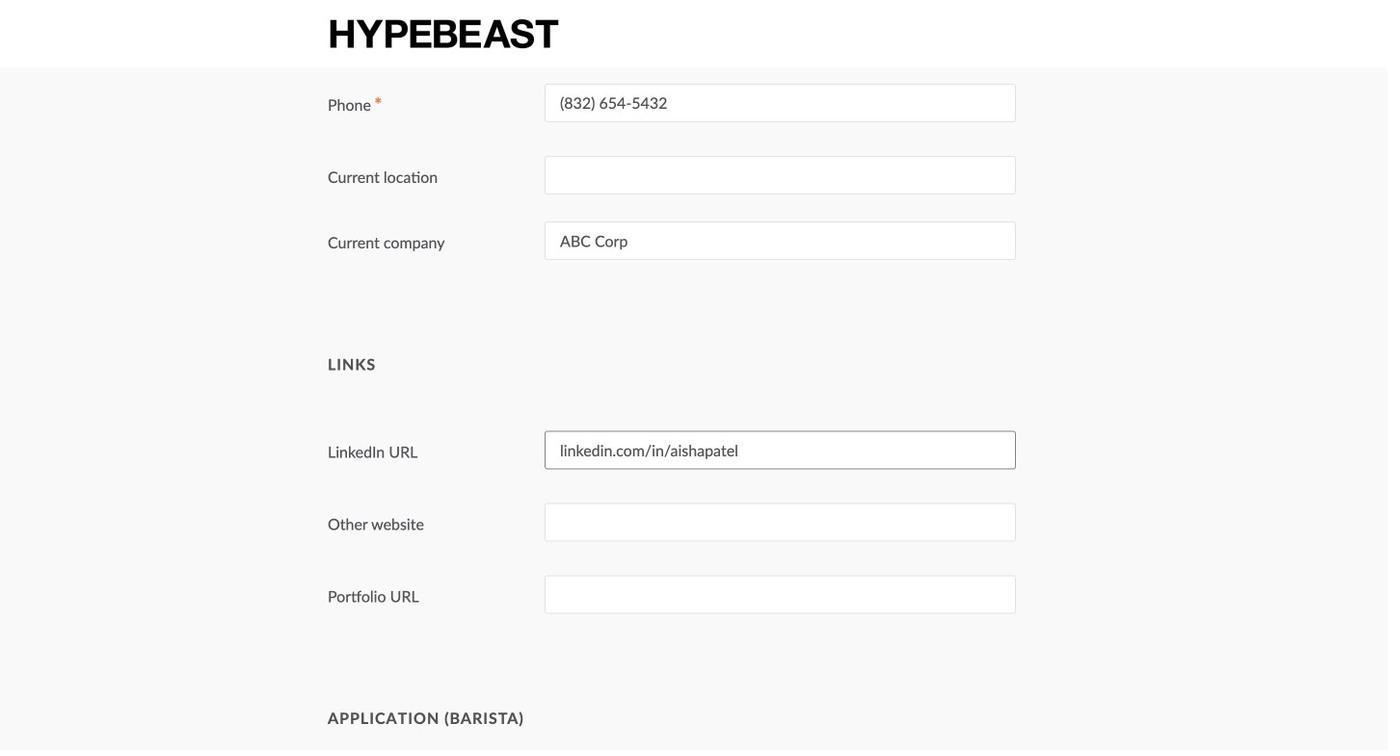 Task type: vqa. For each thing, say whether or not it's contained in the screenshot.
email field on the top
yes



Task type: locate. For each thing, give the bounding box(es) containing it.
None text field
[[545, 504, 1016, 542], [545, 576, 1016, 615], [545, 504, 1016, 542], [545, 576, 1016, 615]]

None email field
[[545, 11, 1016, 50]]

None text field
[[545, 84, 1016, 122], [545, 156, 1016, 194], [545, 222, 1016, 260], [545, 431, 1016, 470], [545, 84, 1016, 122], [545, 156, 1016, 194], [545, 222, 1016, 260], [545, 431, 1016, 470]]



Task type: describe. For each thing, give the bounding box(es) containing it.
hypebeast logo image
[[328, 17, 560, 51]]



